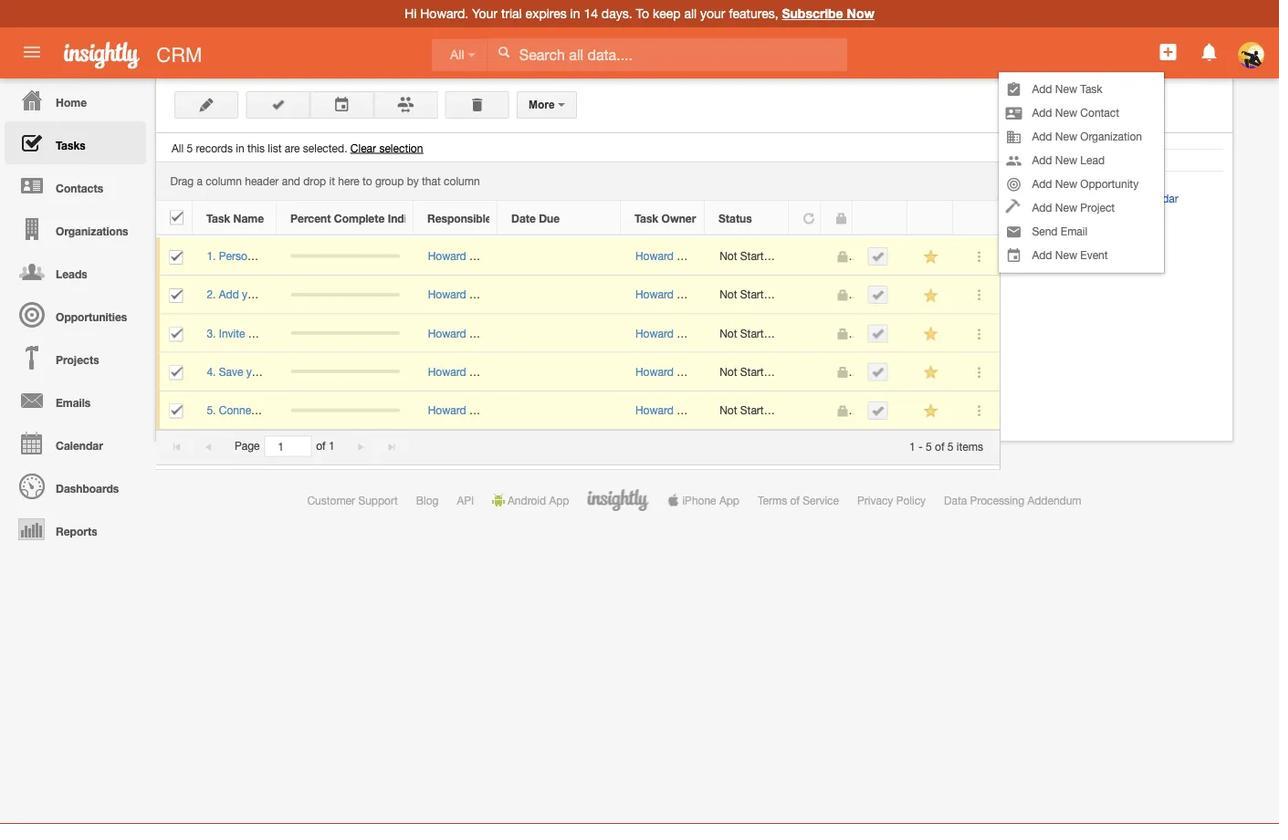 Task type: vqa. For each thing, say whether or not it's contained in the screenshot.
Personalize
yes



Task type: locate. For each thing, give the bounding box(es) containing it.
privacy policy
[[858, 494, 926, 507]]

2 row group from the top
[[156, 238, 1000, 430]]

0 horizontal spatial in
[[236, 142, 244, 154]]

days.
[[602, 6, 633, 21]]

5 started from the top
[[741, 404, 777, 417]]

3 following image from the top
[[923, 326, 940, 343]]

0 horizontal spatial and
[[282, 175, 301, 188]]

your for customers
[[242, 288, 264, 301]]

2 0% complete image from the top
[[291, 293, 400, 297]]

1 horizontal spatial calendar
[[1135, 192, 1179, 205]]

emails link
[[5, 379, 146, 422]]

add new contact
[[1033, 106, 1120, 119]]

app right android
[[549, 494, 570, 507]]

calendar right google
[[1135, 192, 1179, 205]]

0 vertical spatial in
[[571, 6, 581, 21]]

export up add new opportunity
[[1061, 165, 1102, 177]]

opportunity
[[1081, 178, 1139, 190]]

of right 1 field
[[316, 440, 326, 453]]

to right here
[[363, 175, 372, 188]]

5 left records
[[187, 142, 193, 154]]

policy
[[897, 494, 926, 507]]

0% complete image up of 1
[[291, 409, 400, 412]]

calendar link
[[5, 422, 146, 465]]

mark this task complete image for 2. add your customers
[[872, 289, 885, 302]]

not started cell for 3. invite your team
[[706, 315, 790, 353]]

not started for 5. connect to your files and apps
[[720, 404, 777, 417]]

0 vertical spatial to
[[363, 175, 372, 188]]

3 started from the top
[[741, 327, 777, 340]]

emails
[[271, 366, 303, 378]]

1 horizontal spatial in
[[571, 6, 581, 21]]

data processing addendum link
[[945, 494, 1082, 507]]

5 right -
[[926, 440, 933, 453]]

1 vertical spatial all
[[172, 142, 184, 154]]

3. invite your team link
[[207, 327, 307, 340]]

press ctrl + space to group column header
[[853, 201, 908, 235], [908, 201, 954, 235], [954, 201, 999, 235]]

0% complete image for 2. add your customers
[[291, 293, 400, 297]]

app for iphone app
[[720, 494, 740, 507]]

4 following image from the top
[[923, 364, 940, 382]]

1 press ctrl + space to group column header from the left
[[853, 201, 908, 235]]

1 following image from the top
[[923, 249, 940, 266]]

add for add new lead
[[1033, 154, 1053, 167]]

1 vertical spatial in
[[236, 142, 244, 154]]

leads link
[[5, 250, 146, 293]]

0 horizontal spatial all
[[172, 142, 184, 154]]

1 not from the top
[[720, 250, 738, 263]]

0 horizontal spatial of
[[316, 440, 326, 453]]

3 mark this task complete image from the top
[[872, 366, 885, 379]]

tasks link
[[5, 122, 146, 164]]

to
[[636, 6, 650, 21], [1082, 192, 1093, 205]]

5 new from the top
[[1056, 178, 1078, 190]]

mark this task complete image
[[872, 250, 885, 263]]

task owner
[[635, 212, 696, 225]]

3 0% complete image from the top
[[291, 409, 400, 412]]

4 mark this task complete image from the top
[[872, 405, 885, 417]]

tasks up contacts 'link'
[[56, 139, 86, 152]]

tasks for import tasks
[[1063, 217, 1091, 230]]

add new project link
[[1000, 196, 1165, 220]]

hi howard. your trial expires in 14 days. to keep all your features, subscribe now
[[405, 6, 875, 21]]

1 vertical spatial and
[[324, 404, 342, 417]]

email
[[1061, 225, 1088, 238]]

0% complete image down account at the top left
[[291, 293, 400, 297]]

send email link
[[1000, 220, 1165, 243]]

to right connect on the left
[[264, 404, 273, 417]]

all link
[[432, 39, 487, 72]]

your left files
[[277, 404, 298, 417]]

mark this task complete image for 5. connect to your files and apps
[[872, 405, 885, 417]]

2 app from the left
[[720, 494, 740, 507]]

recycle
[[1031, 144, 1078, 156]]

organization
[[1081, 130, 1143, 143]]

private task image
[[835, 212, 848, 225], [836, 251, 849, 264], [836, 289, 849, 302], [836, 366, 849, 379], [836, 405, 849, 418]]

of right -
[[936, 440, 945, 453]]

column
[[206, 175, 242, 188], [444, 175, 480, 188]]

of 1
[[316, 440, 335, 453]]

0 vertical spatial export
[[1061, 165, 1102, 177]]

0 vertical spatial 0% complete image
[[291, 255, 400, 258]]

name
[[233, 212, 264, 225]]

2. add your customers
[[207, 288, 318, 301]]

2 column from the left
[[444, 175, 480, 188]]

None checkbox
[[170, 210, 184, 225], [169, 289, 183, 303], [169, 327, 183, 342], [169, 366, 183, 380], [170, 210, 184, 225], [169, 289, 183, 303], [169, 327, 183, 342], [169, 366, 183, 380]]

new for organization
[[1056, 130, 1078, 143]]

1 vertical spatial export
[[1028, 243, 1060, 256]]

add for add new opportunity
[[1033, 178, 1053, 190]]

customer
[[307, 494, 355, 507]]

tasks down add new project
[[1063, 217, 1091, 230]]

1 horizontal spatial task
[[635, 212, 659, 225]]

keep
[[653, 6, 681, 21]]

1 horizontal spatial 5
[[926, 440, 933, 453]]

0 horizontal spatial to
[[264, 404, 273, 417]]

howard.
[[420, 6, 469, 21]]

1 not started cell from the top
[[706, 238, 790, 276]]

your for emails
[[246, 366, 268, 378]]

0 horizontal spatial 1
[[329, 440, 335, 453]]

4 not from the top
[[720, 366, 738, 378]]

import for import / export
[[1012, 165, 1052, 177]]

app for android app
[[549, 494, 570, 507]]

add for add new project
[[1033, 201, 1053, 214]]

2 started from the top
[[741, 288, 777, 301]]

following image
[[923, 249, 940, 266], [923, 287, 940, 304], [923, 326, 940, 343], [923, 364, 940, 382], [923, 403, 940, 420]]

tasks for add tasks to google calendar
[[1051, 192, 1079, 205]]

following image for 3. invite your team
[[923, 326, 940, 343]]

row containing 1. personalize your account
[[156, 238, 1000, 276]]

add for add new event
[[1033, 249, 1053, 262]]

row
[[156, 201, 999, 235], [156, 238, 1000, 276], [156, 276, 1000, 315], [156, 315, 1000, 353], [156, 353, 1000, 392], [156, 392, 1000, 430]]

data processing addendum
[[945, 494, 1082, 507]]

1 0% complete image from the top
[[291, 255, 400, 258]]

terms of service link
[[758, 494, 840, 507]]

4 not started from the top
[[720, 366, 777, 378]]

1 app from the left
[[549, 494, 570, 507]]

recycle bin link
[[1012, 143, 1108, 158]]

of right terms
[[791, 494, 800, 507]]

1 mark this task complete image from the top
[[872, 289, 885, 302]]

tasks down the email
[[1063, 243, 1091, 256]]

6 row from the top
[[156, 392, 1000, 430]]

import left "/"
[[1012, 165, 1052, 177]]

row containing 5. connect to your files and apps
[[156, 392, 1000, 430]]

add new task
[[1033, 83, 1103, 95]]

5 row from the top
[[156, 353, 1000, 392]]

not started cell for 2. add your customers
[[706, 276, 790, 315]]

not for 2. add your customers
[[720, 288, 738, 301]]

2 not started from the top
[[720, 288, 777, 301]]

android
[[508, 494, 546, 507]]

that
[[422, 175, 441, 188]]

repeating task image
[[803, 212, 816, 225]]

your right save
[[246, 366, 268, 378]]

0 vertical spatial calendar
[[1135, 192, 1179, 205]]

0 vertical spatial row group
[[156, 201, 999, 235]]

tasks inside navigation
[[56, 139, 86, 152]]

2 mark this task complete image from the top
[[872, 327, 885, 340]]

not started cell for 1. personalize your account
[[706, 238, 790, 276]]

lead
[[1081, 154, 1105, 167]]

0 horizontal spatial app
[[549, 494, 570, 507]]

0% complete image
[[291, 255, 400, 258], [291, 293, 400, 297], [291, 409, 400, 412]]

iphone app link
[[667, 494, 740, 507]]

1 horizontal spatial of
[[791, 494, 800, 507]]

3 not started from the top
[[720, 327, 777, 340]]

group
[[375, 175, 404, 188]]

1 vertical spatial 0% complete image
[[291, 293, 400, 297]]

0 vertical spatial all
[[450, 48, 465, 62]]

1 horizontal spatial to
[[1082, 192, 1093, 205]]

4 started from the top
[[741, 366, 777, 378]]

row containing 3. invite your team
[[156, 315, 1000, 353]]

privacy
[[858, 494, 894, 507]]

1 started from the top
[[741, 250, 777, 263]]

1 row group from the top
[[156, 201, 999, 235]]

add new event link
[[1000, 243, 1165, 267]]

your left "team"
[[248, 327, 270, 340]]

in
[[571, 6, 581, 21], [236, 142, 244, 154]]

1 not started from the top
[[720, 250, 777, 263]]

add for add new organization
[[1033, 130, 1053, 143]]

task name
[[206, 212, 264, 225]]

here
[[338, 175, 360, 188]]

import for import tasks
[[1028, 217, 1060, 230]]

navigation
[[0, 79, 146, 551]]

brown
[[470, 250, 501, 263], [677, 250, 709, 263], [470, 288, 501, 301], [677, 288, 709, 301], [470, 327, 501, 340], [677, 327, 709, 340], [470, 366, 501, 378], [677, 366, 709, 378], [470, 404, 501, 417], [677, 404, 709, 417]]

7 new from the top
[[1056, 249, 1078, 262]]

task left name
[[206, 212, 230, 225]]

-
[[919, 440, 923, 453]]

export down send
[[1028, 243, 1060, 256]]

add tasks to google calendar
[[1025, 192, 1179, 205]]

bin
[[1081, 144, 1099, 156]]

all down howard.
[[450, 48, 465, 62]]

ok image
[[272, 98, 284, 111]]

to down add new opportunity
[[1082, 192, 1093, 205]]

started for 5. connect to your files and apps
[[741, 404, 777, 417]]

terms of service
[[758, 494, 840, 507]]

1 horizontal spatial export
[[1061, 165, 1102, 177]]

2 vertical spatial 0% complete image
[[291, 409, 400, 412]]

to left keep
[[636, 6, 650, 21]]

blog
[[416, 494, 439, 507]]

task up contact
[[1081, 83, 1103, 95]]

howard
[[428, 250, 467, 263], [636, 250, 674, 263], [428, 288, 467, 301], [636, 288, 674, 301], [428, 327, 467, 340], [636, 327, 674, 340], [428, 366, 467, 378], [636, 366, 674, 378], [428, 404, 467, 417], [636, 404, 674, 417]]

not started for 1. personalize your account
[[720, 250, 777, 263]]

terms
[[758, 494, 788, 507]]

add new contact link
[[1000, 101, 1165, 125]]

1 row from the top
[[156, 201, 999, 235]]

3 new from the top
[[1056, 130, 1078, 143]]

contacts link
[[5, 164, 146, 207]]

6 new from the top
[[1056, 201, 1078, 214]]

3 press ctrl + space to group column header from the left
[[954, 201, 999, 235]]

new for lead
[[1056, 154, 1078, 167]]

4 row from the top
[[156, 315, 1000, 353]]

your
[[701, 6, 726, 21], [279, 250, 300, 263], [242, 288, 264, 301], [248, 327, 270, 340], [246, 366, 268, 378], [277, 404, 298, 417]]

invite
[[219, 327, 245, 340]]

tasks down add new opportunity
[[1051, 192, 1079, 205]]

your left account at the top left
[[279, 250, 300, 263]]

1 left -
[[910, 440, 916, 453]]

2. add your customers link
[[207, 288, 328, 301]]

5 following image from the top
[[923, 403, 940, 420]]

now
[[847, 6, 875, 21]]

Search all data.... text field
[[488, 38, 848, 71]]

not
[[720, 250, 738, 263], [720, 288, 738, 301], [720, 327, 738, 340], [720, 366, 738, 378], [720, 404, 738, 417]]

iphone
[[683, 494, 717, 507]]

2 horizontal spatial 5
[[948, 440, 954, 453]]

home
[[56, 96, 87, 109]]

3 row from the top
[[156, 276, 1000, 315]]

new for project
[[1056, 201, 1078, 214]]

tasks for export tasks
[[1063, 243, 1091, 256]]

1 1 from the left
[[329, 440, 335, 453]]

1. personalize your account link
[[207, 250, 352, 263]]

3 not from the top
[[720, 327, 738, 340]]

2 following image from the top
[[923, 287, 940, 304]]

/
[[1055, 165, 1059, 177]]

mark this task complete image
[[872, 289, 885, 302], [872, 327, 885, 340], [872, 366, 885, 379], [872, 405, 885, 417]]

3 not started cell from the top
[[706, 315, 790, 353]]

5 not started from the top
[[720, 404, 777, 417]]

4 new from the top
[[1056, 154, 1078, 167]]

2 horizontal spatial task
[[1081, 83, 1103, 95]]

None checkbox
[[169, 250, 183, 265], [169, 404, 183, 419], [169, 250, 183, 265], [169, 404, 183, 419]]

column right a
[[206, 175, 242, 188]]

calendar up dashboards link
[[56, 439, 103, 452]]

1 vertical spatial calendar
[[56, 439, 103, 452]]

indicator
[[388, 212, 435, 225]]

not for 4. save your emails
[[720, 366, 738, 378]]

row containing 4. save your emails
[[156, 353, 1000, 392]]

new for event
[[1056, 249, 1078, 262]]

in left the 14
[[571, 6, 581, 21]]

private task image for 1. personalize your account
[[836, 251, 849, 264]]

import up export tasks link
[[1028, 217, 1060, 230]]

not started cell for 4. save your emails
[[706, 353, 790, 392]]

0 horizontal spatial to
[[636, 6, 650, 21]]

5 left items
[[948, 440, 954, 453]]

1 vertical spatial import
[[1028, 217, 1060, 230]]

1 vertical spatial row group
[[156, 238, 1000, 430]]

0% complete image down "complete"
[[291, 255, 400, 258]]

1 horizontal spatial column
[[444, 175, 480, 188]]

started
[[741, 250, 777, 263], [741, 288, 777, 301], [741, 327, 777, 340], [741, 366, 777, 378], [741, 404, 777, 417]]

task for task name
[[206, 212, 230, 225]]

not started cell
[[706, 238, 790, 276], [706, 276, 790, 315], [706, 315, 790, 353], [706, 353, 790, 392], [706, 392, 790, 430]]

1 new from the top
[[1056, 83, 1078, 95]]

1 horizontal spatial all
[[450, 48, 465, 62]]

5 not started cell from the top
[[706, 392, 790, 430]]

1 right 1 field
[[329, 440, 335, 453]]

2 not started cell from the top
[[706, 276, 790, 315]]

project
[[1081, 201, 1116, 214]]

1 vertical spatial to
[[264, 404, 273, 417]]

all up drag
[[172, 142, 184, 154]]

private task image for 5. connect to your files and apps
[[836, 405, 849, 418]]

customer support
[[307, 494, 398, 507]]

2 not from the top
[[720, 288, 738, 301]]

0 vertical spatial to
[[636, 6, 650, 21]]

calendar
[[1135, 192, 1179, 205], [56, 439, 103, 452]]

0 horizontal spatial column
[[206, 175, 242, 188]]

dashboards link
[[5, 465, 146, 508]]

column right 'that'
[[444, 175, 480, 188]]

1 column from the left
[[206, 175, 242, 188]]

leads
[[56, 268, 87, 280]]

task left owner
[[635, 212, 659, 225]]

cell
[[156, 238, 193, 276], [498, 238, 622, 276], [790, 238, 822, 276], [854, 238, 909, 276], [156, 276, 193, 315], [498, 276, 622, 315], [790, 276, 822, 315], [854, 276, 909, 315], [156, 315, 193, 353], [277, 315, 414, 353], [498, 315, 622, 353], [790, 315, 822, 353], [854, 315, 909, 353], [156, 353, 193, 392], [277, 353, 414, 392], [498, 353, 622, 392], [790, 353, 822, 392], [854, 353, 909, 392], [156, 392, 193, 430], [498, 392, 622, 430], [790, 392, 822, 430], [854, 392, 909, 430]]

2 row from the top
[[156, 238, 1000, 276]]

task for task owner
[[635, 212, 659, 225]]

0 horizontal spatial task
[[206, 212, 230, 225]]

and right files
[[324, 404, 342, 417]]

add new organization link
[[1000, 125, 1165, 148]]

not started for 2. add your customers
[[720, 288, 777, 301]]

5 not from the top
[[720, 404, 738, 417]]

and left drop
[[282, 175, 301, 188]]

api link
[[457, 494, 474, 507]]

due
[[539, 212, 560, 225]]

0 vertical spatial import
[[1012, 165, 1052, 177]]

date
[[512, 212, 536, 225]]

your up the 3. invite your team
[[242, 288, 264, 301]]

2 new from the top
[[1056, 106, 1078, 119]]

1 horizontal spatial and
[[324, 404, 342, 417]]

0 horizontal spatial calendar
[[56, 439, 103, 452]]

your for account
[[279, 250, 300, 263]]

1 horizontal spatial to
[[363, 175, 372, 188]]

hi
[[405, 6, 417, 21]]

4 not started cell from the top
[[706, 353, 790, 392]]

in left this
[[236, 142, 244, 154]]

0% complete image for 1. personalize your account
[[291, 255, 400, 258]]

app right iphone
[[720, 494, 740, 507]]

1 horizontal spatial 1
[[910, 440, 916, 453]]

row group
[[156, 201, 999, 235], [156, 238, 1000, 430]]

1 horizontal spatial app
[[720, 494, 740, 507]]

subscribe
[[782, 6, 844, 21]]



Task type: describe. For each thing, give the bounding box(es) containing it.
new for opportunity
[[1056, 178, 1078, 190]]

2 1 from the left
[[910, 440, 916, 453]]

customer support link
[[307, 494, 398, 507]]

add new opportunity link
[[1000, 172, 1165, 196]]

drop
[[304, 175, 326, 188]]

2 press ctrl + space to group column header from the left
[[908, 201, 954, 235]]

following image for 2. add your customers
[[923, 287, 940, 304]]

drag a column header and drop it here to group by that column
[[170, 175, 480, 188]]

and inside row
[[324, 404, 342, 417]]

drag
[[170, 175, 194, 188]]

your right all
[[701, 6, 726, 21]]

4. save your emails link
[[207, 366, 312, 378]]

contacts
[[56, 182, 103, 195]]

4.
[[207, 366, 216, 378]]

notifications image
[[1199, 41, 1221, 63]]

complete
[[334, 212, 385, 225]]

header
[[245, 175, 279, 188]]

opportunities link
[[5, 293, 146, 336]]

not started for 4. save your emails
[[720, 366, 777, 378]]

not for 1. personalize your account
[[720, 250, 738, 263]]

by
[[407, 175, 419, 188]]

3. invite your team
[[207, 327, 297, 340]]

it
[[329, 175, 335, 188]]

add new organization
[[1033, 130, 1143, 143]]

mark this task complete image for 3. invite your team
[[872, 327, 885, 340]]

1 vertical spatial to
[[1082, 192, 1093, 205]]

user
[[495, 212, 520, 225]]

not started for 3. invite your team
[[720, 327, 777, 340]]

account
[[303, 250, 343, 263]]

following image for 5. connect to your files and apps
[[923, 403, 940, 420]]

not started cell for 5. connect to your files and apps
[[706, 392, 790, 430]]

started for 3. invite your team
[[741, 327, 777, 340]]

service
[[803, 494, 840, 507]]

add new opportunity
[[1033, 178, 1139, 190]]

data
[[945, 494, 968, 507]]

dashboards
[[56, 482, 119, 495]]

0 vertical spatial and
[[282, 175, 301, 188]]

started for 4. save your emails
[[741, 366, 777, 378]]

items
[[957, 440, 984, 453]]

clear
[[351, 142, 376, 154]]

clear selection link
[[351, 142, 423, 154]]

following image for 4. save your emails
[[923, 364, 940, 382]]

new for task
[[1056, 83, 1078, 95]]

crm
[[157, 43, 202, 66]]

percent complete indicator responsible user date due
[[291, 212, 560, 225]]

0 horizontal spatial export
[[1028, 243, 1060, 256]]

add new lead
[[1033, 154, 1105, 167]]

5. connect to your files and apps
[[207, 404, 370, 417]]

google
[[1096, 192, 1132, 205]]

organizations link
[[5, 207, 146, 250]]

more link
[[517, 91, 577, 119]]

reports
[[56, 525, 97, 538]]

expires
[[526, 6, 567, 21]]

contact
[[1081, 106, 1120, 119]]

following image for 1. personalize your account
[[923, 249, 940, 266]]

1 - 5 of 5 items
[[910, 440, 984, 453]]

iphone app
[[683, 494, 740, 507]]

your for team
[[248, 327, 270, 340]]

apps
[[345, 404, 370, 417]]

task inside add new task link
[[1081, 83, 1103, 95]]

organizations
[[56, 225, 128, 238]]

all for all
[[450, 48, 465, 62]]

home link
[[5, 79, 146, 122]]

list
[[268, 142, 282, 154]]

private task image for 4. save your emails
[[836, 366, 849, 379]]

this
[[248, 142, 265, 154]]

privacy policy link
[[858, 494, 926, 507]]

addendum
[[1028, 494, 1082, 507]]

recycle bin
[[1031, 144, 1099, 156]]

mark this task complete image for 4. save your emails
[[872, 366, 885, 379]]

status
[[719, 212, 753, 225]]

a
[[197, 175, 203, 188]]

subscribe now link
[[782, 6, 875, 21]]

android app link
[[493, 494, 570, 507]]

started for 1. personalize your account
[[741, 250, 777, 263]]

new for contact
[[1056, 106, 1078, 119]]

support
[[358, 494, 398, 507]]

row containing task name
[[156, 201, 999, 235]]

all for all 5 records in this list are selected. clear selection
[[172, 142, 184, 154]]

5. connect to your files and apps link
[[207, 404, 379, 417]]

import tasks link
[[1012, 217, 1091, 230]]

not for 5. connect to your files and apps
[[720, 404, 738, 417]]

private task image
[[836, 328, 849, 341]]

add for add new task
[[1033, 83, 1053, 95]]

add new event
[[1033, 249, 1109, 262]]

personalize
[[219, 250, 275, 263]]

trial
[[501, 6, 522, 21]]

files
[[301, 404, 321, 417]]

row group containing task name
[[156, 201, 999, 235]]

1 field
[[265, 437, 311, 457]]

0 horizontal spatial 5
[[187, 142, 193, 154]]

send
[[1033, 225, 1058, 238]]

white image
[[498, 46, 511, 58]]

add for add new contact
[[1033, 106, 1053, 119]]

3.
[[207, 327, 216, 340]]

owner
[[662, 212, 696, 225]]

row containing 2. add your customers
[[156, 276, 1000, 315]]

14
[[584, 6, 598, 21]]

private task image for 2. add your customers
[[836, 289, 849, 302]]

blog link
[[416, 494, 439, 507]]

export tasks
[[1025, 243, 1091, 256]]

records
[[196, 142, 233, 154]]

not for 3. invite your team
[[720, 327, 738, 340]]

reports link
[[5, 508, 146, 551]]

0% complete image for 5. connect to your files and apps
[[291, 409, 400, 412]]

4. save your emails
[[207, 366, 303, 378]]

row group containing 1. personalize your account
[[156, 238, 1000, 430]]

add for add tasks to google calendar
[[1028, 192, 1048, 205]]

import tasks
[[1025, 217, 1091, 230]]

2 horizontal spatial of
[[936, 440, 945, 453]]

import / export
[[1012, 165, 1102, 177]]

1. personalize your account
[[207, 250, 343, 263]]

your
[[472, 6, 498, 21]]

navigation containing home
[[0, 79, 146, 551]]

started for 2. add your customers
[[741, 288, 777, 301]]

all 5 records in this list are selected. clear selection
[[172, 142, 423, 154]]

api
[[457, 494, 474, 507]]



